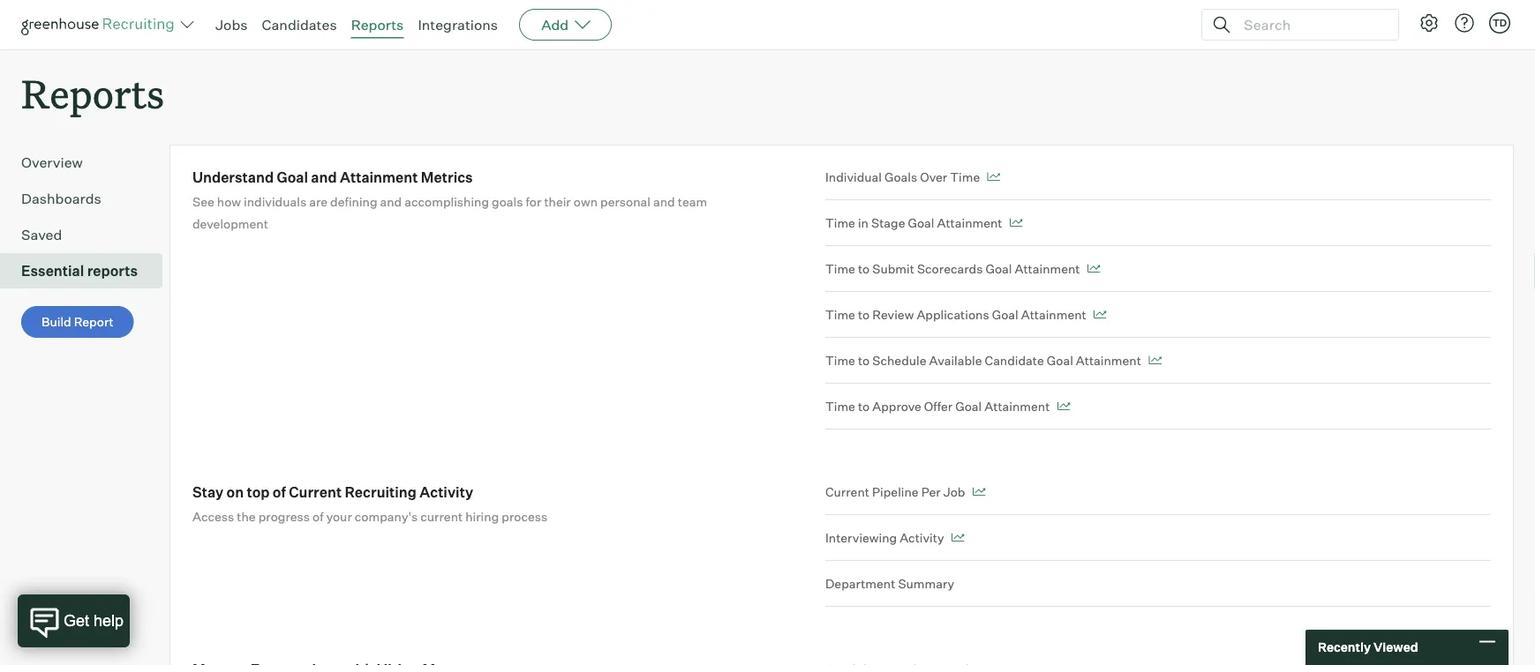 Task type: describe. For each thing, give the bounding box(es) containing it.
integrations link
[[418, 16, 498, 34]]

1 vertical spatial reports
[[21, 67, 164, 119]]

department summary
[[826, 576, 955, 592]]

goal right stage
[[908, 215, 935, 231]]

0 vertical spatial of
[[273, 484, 286, 501]]

team
[[678, 194, 707, 209]]

interviewing
[[826, 530, 897, 546]]

goals
[[492, 194, 523, 209]]

saved
[[21, 226, 62, 244]]

configure image
[[1419, 12, 1440, 34]]

offer
[[924, 399, 953, 414]]

per
[[922, 484, 941, 500]]

time for time in stage goal attainment
[[826, 215, 855, 231]]

department
[[826, 576, 896, 592]]

over
[[920, 169, 948, 185]]

activity inside stay on top of current recruiting activity access the progress of your company's current hiring process
[[420, 484, 473, 501]]

access
[[192, 509, 234, 525]]

understand goal and attainment metrics see how individuals are defining and accomplishing goals for their own personal and team development
[[192, 168, 707, 232]]

stage
[[871, 215, 905, 231]]

interviewing activity
[[826, 530, 944, 546]]

time for time to review applications goal attainment
[[826, 307, 855, 322]]

1 horizontal spatial and
[[380, 194, 402, 209]]

2 horizontal spatial and
[[653, 194, 675, 209]]

Search text field
[[1240, 12, 1383, 38]]

own
[[574, 194, 598, 209]]

1 vertical spatial of
[[313, 509, 324, 525]]

applications
[[917, 307, 990, 322]]

add
[[541, 16, 569, 34]]

see
[[192, 194, 214, 209]]

goal right scorecards
[[986, 261, 1012, 277]]

time in stage goal attainment
[[826, 215, 1003, 231]]

add button
[[519, 9, 612, 41]]

overview
[[21, 154, 83, 171]]

overview link
[[21, 152, 155, 173]]

their
[[544, 194, 571, 209]]

how
[[217, 194, 241, 209]]

time to approve offer goal attainment
[[826, 399, 1050, 414]]

individuals
[[244, 194, 307, 209]]

to for schedule
[[858, 353, 870, 368]]

essential reports link
[[21, 261, 155, 282]]

current inside stay on top of current recruiting activity access the progress of your company's current hiring process
[[289, 484, 342, 501]]

defining
[[330, 194, 377, 209]]

department summary link
[[826, 562, 1491, 608]]

time to review applications goal attainment
[[826, 307, 1087, 322]]

goals
[[885, 169, 918, 185]]

dashboards
[[21, 190, 101, 208]]

td button
[[1490, 12, 1511, 34]]

approve
[[873, 399, 922, 414]]

jobs
[[215, 16, 248, 34]]

personal
[[600, 194, 651, 209]]

goal up the candidate
[[992, 307, 1019, 322]]

icon chart image for interviewing activity
[[951, 534, 965, 543]]

on
[[227, 484, 244, 501]]

job
[[944, 484, 965, 500]]

summary
[[898, 576, 955, 592]]

understand
[[192, 168, 274, 186]]

metrics
[[421, 168, 473, 186]]

progress
[[258, 509, 310, 525]]

individual
[[826, 169, 882, 185]]



Task type: locate. For each thing, give the bounding box(es) containing it.
activity up current
[[420, 484, 473, 501]]

build report button
[[21, 307, 134, 338]]

of right top
[[273, 484, 286, 501]]

are
[[309, 194, 328, 209]]

activity up summary
[[900, 530, 944, 546]]

time left in
[[826, 215, 855, 231]]

goal up individuals
[[277, 168, 308, 186]]

of
[[273, 484, 286, 501], [313, 509, 324, 525]]

icon chart image for time to review applications goal attainment
[[1094, 311, 1107, 319]]

the
[[237, 509, 256, 525]]

td button
[[1486, 9, 1514, 37]]

pipeline
[[872, 484, 919, 500]]

0 vertical spatial reports
[[351, 16, 404, 34]]

current
[[421, 509, 463, 525]]

icon chart image for time to submit scorecards goal attainment
[[1087, 265, 1101, 273]]

of left your on the left of page
[[313, 509, 324, 525]]

time right over
[[950, 169, 980, 185]]

to for approve
[[858, 399, 870, 414]]

to left schedule
[[858, 353, 870, 368]]

company's
[[355, 509, 418, 525]]

current up interviewing
[[826, 484, 870, 500]]

accomplishing
[[405, 194, 489, 209]]

recently viewed
[[1318, 640, 1419, 656]]

recruiting
[[345, 484, 417, 501]]

1 vertical spatial activity
[[900, 530, 944, 546]]

icon chart image for individual goals over time
[[987, 173, 1001, 182]]

0 horizontal spatial activity
[[420, 484, 473, 501]]

to for submit
[[858, 261, 870, 277]]

1 horizontal spatial current
[[826, 484, 870, 500]]

for
[[526, 194, 542, 209]]

and right defining
[[380, 194, 402, 209]]

individual goals over time
[[826, 169, 980, 185]]

viewed
[[1374, 640, 1419, 656]]

schedule
[[873, 353, 927, 368]]

stay
[[192, 484, 224, 501]]

to left review
[[858, 307, 870, 322]]

submit
[[873, 261, 915, 277]]

time to schedule available candidate goal attainment
[[826, 353, 1142, 368]]

attainment
[[340, 168, 418, 186], [937, 215, 1003, 231], [1015, 261, 1080, 277], [1021, 307, 1087, 322], [1076, 353, 1142, 368], [985, 399, 1050, 414]]

to
[[858, 261, 870, 277], [858, 307, 870, 322], [858, 353, 870, 368], [858, 399, 870, 414]]

development
[[192, 216, 268, 232]]

reports
[[87, 262, 138, 280]]

top
[[247, 484, 270, 501]]

td
[[1493, 17, 1507, 29]]

essential
[[21, 262, 84, 280]]

review
[[873, 307, 914, 322]]

goal right the candidate
[[1047, 353, 1074, 368]]

essential reports
[[21, 262, 138, 280]]

0 horizontal spatial reports
[[21, 67, 164, 119]]

attainment inside understand goal and attainment metrics see how individuals are defining and accomplishing goals for their own personal and team development
[[340, 168, 418, 186]]

time left "approve"
[[826, 399, 855, 414]]

goal right offer
[[956, 399, 982, 414]]

recently
[[1318, 640, 1371, 656]]

0 horizontal spatial of
[[273, 484, 286, 501]]

activity
[[420, 484, 473, 501], [900, 530, 944, 546]]

jobs link
[[215, 16, 248, 34]]

report
[[74, 315, 114, 330]]

hiring
[[466, 509, 499, 525]]

and up are
[[311, 168, 337, 186]]

goal
[[277, 168, 308, 186], [908, 215, 935, 231], [986, 261, 1012, 277], [992, 307, 1019, 322], [1047, 353, 1074, 368], [956, 399, 982, 414]]

saved link
[[21, 224, 155, 246]]

1 horizontal spatial of
[[313, 509, 324, 525]]

time for time to submit scorecards goal attainment
[[826, 261, 855, 277]]

time for time to schedule available candidate goal attainment
[[826, 353, 855, 368]]

to left submit at the right top
[[858, 261, 870, 277]]

in
[[858, 215, 869, 231]]

time left submit at the right top
[[826, 261, 855, 277]]

time
[[950, 169, 980, 185], [826, 215, 855, 231], [826, 261, 855, 277], [826, 307, 855, 322], [826, 353, 855, 368], [826, 399, 855, 414]]

1 to from the top
[[858, 261, 870, 277]]

reports down greenhouse recruiting image
[[21, 67, 164, 119]]

greenhouse recruiting image
[[21, 14, 180, 35]]

icon chart image for current pipeline per job
[[973, 488, 986, 497]]

2 to from the top
[[858, 307, 870, 322]]

to left "approve"
[[858, 399, 870, 414]]

reports right candidates link
[[351, 16, 404, 34]]

time for time to approve offer goal attainment
[[826, 399, 855, 414]]

0 horizontal spatial and
[[311, 168, 337, 186]]

and
[[311, 168, 337, 186], [380, 194, 402, 209], [653, 194, 675, 209]]

current up your on the left of page
[[289, 484, 342, 501]]

reports
[[351, 16, 404, 34], [21, 67, 164, 119]]

to for review
[[858, 307, 870, 322]]

current pipeline per job
[[826, 484, 965, 500]]

process
[[502, 509, 548, 525]]

candidate
[[985, 353, 1044, 368]]

stay on top of current recruiting activity access the progress of your company's current hiring process
[[192, 484, 548, 525]]

current
[[289, 484, 342, 501], [826, 484, 870, 500]]

time left schedule
[[826, 353, 855, 368]]

time to submit scorecards goal attainment
[[826, 261, 1080, 277]]

dashboards link
[[21, 188, 155, 209]]

goal inside understand goal and attainment metrics see how individuals are defining and accomplishing goals for their own personal and team development
[[277, 168, 308, 186]]

candidates
[[262, 16, 337, 34]]

available
[[929, 353, 982, 368]]

your
[[326, 509, 352, 525]]

candidates link
[[262, 16, 337, 34]]

3 to from the top
[[858, 353, 870, 368]]

and left 'team'
[[653, 194, 675, 209]]

build
[[42, 315, 71, 330]]

icon chart image for time to approve offer goal attainment
[[1057, 402, 1070, 411]]

0 horizontal spatial current
[[289, 484, 342, 501]]

time left review
[[826, 307, 855, 322]]

4 to from the top
[[858, 399, 870, 414]]

reports link
[[351, 16, 404, 34]]

icon chart image
[[987, 173, 1001, 182], [1010, 219, 1023, 228], [1087, 265, 1101, 273], [1094, 311, 1107, 319], [1149, 356, 1162, 365], [1057, 402, 1070, 411], [973, 488, 986, 497], [951, 534, 965, 543]]

0 vertical spatial activity
[[420, 484, 473, 501]]

icon chart image for time in stage goal attainment
[[1010, 219, 1023, 228]]

icon chart image for time to schedule available candidate goal attainment
[[1149, 356, 1162, 365]]

integrations
[[418, 16, 498, 34]]

scorecards
[[917, 261, 983, 277]]

1 horizontal spatial activity
[[900, 530, 944, 546]]

1 horizontal spatial reports
[[351, 16, 404, 34]]

build report
[[42, 315, 114, 330]]



Task type: vqa. For each thing, say whether or not it's contained in the screenshot.
Jane Davis's feedback
no



